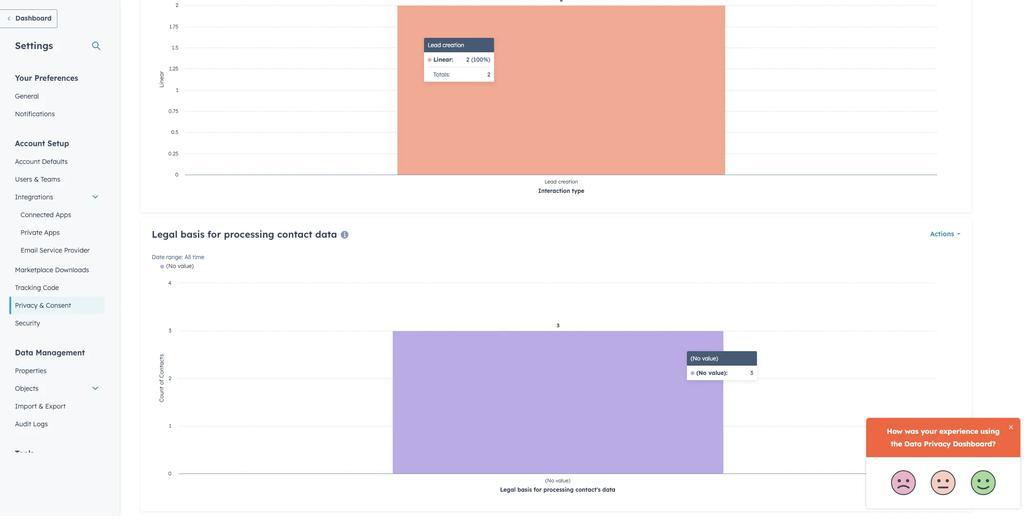 Task type: vqa. For each thing, say whether or not it's contained in the screenshot.
2nd Interactive chart image from the bottom
yes



Task type: describe. For each thing, give the bounding box(es) containing it.
marketplace downloads
[[15, 266, 89, 274]]

setup
[[47, 139, 69, 148]]

account for account setup
[[15, 139, 45, 148]]

date
[[152, 254, 165, 261]]

users & teams
[[15, 175, 60, 184]]

connected apps link
[[9, 206, 105, 224]]

downloads
[[55, 266, 89, 274]]

import & export
[[15, 402, 66, 410]]

code
[[43, 283, 59, 292]]

notifications link
[[9, 105, 105, 123]]

account defaults
[[15, 157, 68, 166]]

time
[[193, 254, 204, 261]]

& for export
[[39, 402, 43, 410]]

defaults
[[42, 157, 68, 166]]

apps for connected apps
[[56, 211, 71, 219]]

objects button
[[9, 380, 105, 397]]

your preferences
[[15, 73, 78, 83]]

1 interactive chart image from the top
[[152, 0, 961, 201]]

preferences
[[34, 73, 78, 83]]

processing
[[224, 228, 274, 240]]

privacy & consent link
[[9, 297, 105, 314]]

connected apps
[[21, 211, 71, 219]]

integrations
[[15, 193, 53, 201]]

& for consent
[[39, 301, 44, 310]]

legal basis for processing contact data
[[152, 228, 337, 240]]

account for account defaults
[[15, 157, 40, 166]]

all
[[185, 254, 191, 261]]

export
[[45, 402, 66, 410]]

security
[[15, 319, 40, 327]]

general
[[15, 92, 39, 100]]

teams
[[41, 175, 60, 184]]

contact
[[277, 228, 312, 240]]

consent
[[46, 301, 71, 310]]

account setup
[[15, 139, 69, 148]]

notifications
[[15, 110, 55, 118]]

basis
[[180, 228, 205, 240]]

for
[[208, 228, 221, 240]]

privacy & consent
[[15, 301, 71, 310]]

actions
[[930, 230, 954, 238]]

import
[[15, 402, 37, 410]]

private apps link
[[9, 224, 105, 241]]

tracking code link
[[9, 279, 105, 297]]

email
[[21, 246, 38, 255]]

& for teams
[[34, 175, 39, 184]]

data management element
[[9, 347, 105, 433]]

data management
[[15, 348, 85, 357]]

general link
[[9, 87, 105, 105]]



Task type: locate. For each thing, give the bounding box(es) containing it.
settings
[[15, 40, 53, 51]]

0 vertical spatial apps
[[56, 211, 71, 219]]

account inside 'link'
[[15, 157, 40, 166]]

properties link
[[9, 362, 105, 380]]

marketplace downloads link
[[9, 261, 105, 279]]

& inside privacy & consent link
[[39, 301, 44, 310]]

legal
[[152, 228, 178, 240]]

private
[[21, 228, 42, 237]]

account up users
[[15, 157, 40, 166]]

data
[[315, 228, 337, 240]]

toggle series visibility region
[[160, 262, 194, 269]]

1 vertical spatial interactive chart image
[[152, 262, 961, 500]]

users & teams link
[[9, 170, 105, 188]]

your
[[15, 73, 32, 83]]

integrations button
[[9, 188, 105, 206]]

1 vertical spatial apps
[[44, 228, 60, 237]]

2 vertical spatial &
[[39, 402, 43, 410]]

logs
[[33, 420, 48, 428]]

apps down integrations button
[[56, 211, 71, 219]]

marketplace
[[15, 266, 53, 274]]

0 vertical spatial account
[[15, 139, 45, 148]]

account
[[15, 139, 45, 148], [15, 157, 40, 166]]

your preferences element
[[9, 73, 105, 123]]

apps for private apps
[[44, 228, 60, 237]]

audit logs link
[[9, 415, 105, 433]]

private apps
[[21, 228, 60, 237]]

provider
[[64, 246, 90, 255]]

tracking
[[15, 283, 41, 292]]

2 interactive chart image from the top
[[152, 262, 961, 500]]

1 account from the top
[[15, 139, 45, 148]]

security link
[[9, 314, 105, 332]]

0 vertical spatial &
[[34, 175, 39, 184]]

account setup element
[[9, 138, 105, 332]]

privacy
[[15, 301, 38, 310]]

import & export link
[[9, 397, 105, 415]]

2 account from the top
[[15, 157, 40, 166]]

apps
[[56, 211, 71, 219], [44, 228, 60, 237]]

& inside import & export link
[[39, 402, 43, 410]]

range:
[[166, 254, 183, 261]]

properties
[[15, 367, 47, 375]]

1 vertical spatial account
[[15, 157, 40, 166]]

& left export at the left bottom
[[39, 402, 43, 410]]

dashboard
[[15, 14, 52, 22]]

1 vertical spatial &
[[39, 301, 44, 310]]

email service provider link
[[9, 241, 105, 259]]

& right users
[[34, 175, 39, 184]]

date range: all time
[[152, 254, 204, 261]]

tracking code
[[15, 283, 59, 292]]

audit logs
[[15, 420, 48, 428]]

0 vertical spatial interactive chart image
[[152, 0, 961, 201]]

actions button
[[930, 227, 961, 240]]

account defaults link
[[9, 153, 105, 170]]

management
[[36, 348, 85, 357]]

service
[[39, 246, 62, 255]]

email service provider
[[21, 246, 90, 255]]

users
[[15, 175, 32, 184]]

tools
[[15, 449, 34, 458]]

& right privacy
[[39, 301, 44, 310]]

& inside users & teams link
[[34, 175, 39, 184]]

data
[[15, 348, 33, 357]]

objects
[[15, 384, 38, 393]]

dashboard link
[[0, 9, 58, 28]]

interactive chart image
[[152, 0, 961, 201], [152, 262, 961, 500]]

audit
[[15, 420, 31, 428]]

apps up service
[[44, 228, 60, 237]]

connected
[[21, 211, 54, 219]]

account up account defaults
[[15, 139, 45, 148]]

&
[[34, 175, 39, 184], [39, 301, 44, 310], [39, 402, 43, 410]]



